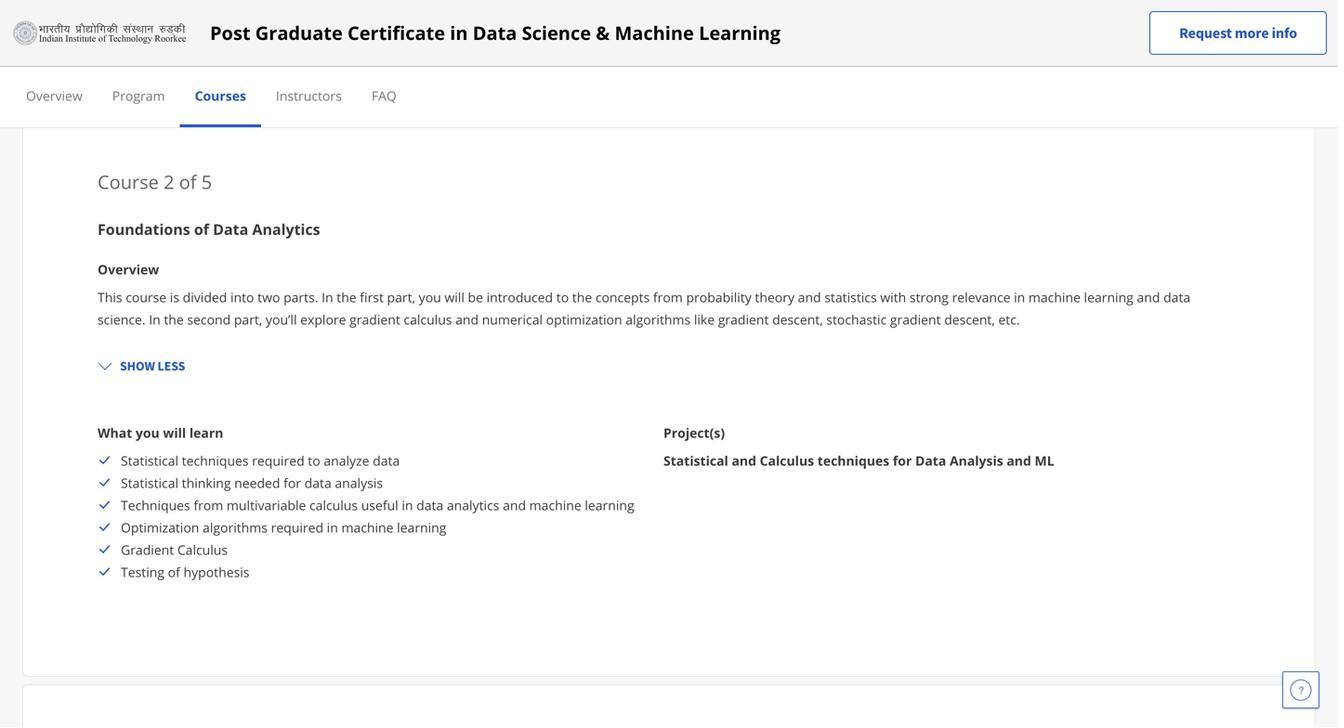 Task type: describe. For each thing, give the bounding box(es) containing it.
strong
[[910, 289, 949, 306]]

project(s)
[[664, 424, 725, 442]]

what
[[98, 424, 132, 442]]

from inside this course is divided into two parts. in the first part, you will be introduced to the concepts from probability theory and statistics with strong relevance in machine learning and data science. in the second part, you'll explore gradient calculus and numerical optimization algorithms like gradient descent, stochastic gradient descent, etc.
[[653, 289, 683, 306]]

1 gradient from the left
[[350, 311, 400, 329]]

&
[[596, 20, 610, 46]]

1 descent, from the left
[[773, 311, 823, 329]]

learning
[[699, 20, 781, 46]]

show
[[120, 358, 155, 375]]

certificate
[[348, 20, 445, 46]]

2 vertical spatial learning
[[397, 519, 447, 537]]

machine
[[615, 20, 694, 46]]

0 horizontal spatial in
[[149, 311, 161, 329]]

2 vertical spatial machine
[[342, 519, 394, 537]]

in inside this course is divided into two parts. in the first part, you will be introduced to the concepts from probability theory and statistics with strong relevance in machine learning and data science. in the second part, you'll explore gradient calculus and numerical optimization algorithms like gradient descent, stochastic gradient descent, etc.
[[1014, 289, 1026, 306]]

techniques from multivariable calculus useful in data analytics and machine learning
[[121, 497, 635, 515]]

optimization algorithms required in machine learning
[[121, 519, 447, 537]]

1 horizontal spatial the
[[337, 289, 357, 306]]

more
[[1235, 24, 1269, 42]]

theory
[[755, 289, 795, 306]]

hypothesis
[[184, 564, 250, 581]]

1 techniques from the left
[[182, 452, 249, 470]]

0 horizontal spatial the
[[164, 311, 184, 329]]

help center image
[[1290, 680, 1313, 702]]

courses link
[[195, 87, 246, 105]]

numerical
[[482, 311, 543, 329]]

foundations
[[98, 219, 190, 239]]

statistical for statistical techniques required to analyze data
[[121, 452, 179, 470]]

analyze
[[324, 452, 370, 470]]

indian institute of technology, roorkee image
[[11, 18, 188, 48]]

science.
[[98, 311, 146, 329]]

calculus inside this course is divided into two parts. in the first part, you will be introduced to the concepts from probability theory and statistics with strong relevance in machine learning and data science. in the second part, you'll explore gradient calculus and numerical optimization algorithms like gradient descent, stochastic gradient descent, etc.
[[404, 311, 452, 329]]

request more info
[[1180, 24, 1298, 42]]

statistical for statistical thinking needed for data analysis
[[121, 475, 179, 492]]

introduced
[[487, 289, 553, 306]]

foundations of data analytics
[[98, 219, 320, 239]]

with
[[881, 289, 907, 306]]

faq
[[372, 87, 397, 105]]

0 horizontal spatial will
[[163, 424, 186, 442]]

optimization
[[121, 519, 199, 537]]

gradient calculus
[[121, 542, 228, 559]]

required for techniques
[[252, 452, 305, 470]]

post
[[210, 20, 251, 46]]

show less button
[[90, 350, 193, 383]]

1 horizontal spatial machine
[[530, 497, 582, 515]]

relevance
[[952, 289, 1011, 306]]

analysis
[[335, 475, 383, 492]]

1 vertical spatial to
[[308, 452, 320, 470]]

what you will learn
[[98, 424, 223, 442]]

program
[[112, 87, 165, 105]]

course
[[98, 169, 159, 195]]

you inside this course is divided into two parts. in the first part, you will be introduced to the concepts from probability theory and statistics with strong relevance in machine learning and data science. in the second part, you'll explore gradient calculus and numerical optimization algorithms like gradient descent, stochastic gradient descent, etc.
[[419, 289, 441, 306]]

testing of hypothesis
[[121, 564, 250, 581]]

gradient
[[121, 542, 174, 559]]

explore
[[300, 311, 346, 329]]

statistical and calculus techniques for data analysis and ml
[[664, 452, 1055, 470]]

concepts
[[596, 289, 650, 306]]

3 gradient from the left
[[890, 311, 941, 329]]

ml
[[1035, 452, 1055, 470]]

in down techniques from multivariable calculus useful in data analytics and machine learning
[[327, 519, 338, 537]]

analytics
[[447, 497, 500, 515]]

stochastic
[[827, 311, 887, 329]]

learn
[[189, 424, 223, 442]]

useful
[[361, 497, 399, 515]]

in right certificate
[[450, 20, 468, 46]]

statistics
[[825, 289, 877, 306]]

machine inside this course is divided into two parts. in the first part, you will be introduced to the concepts from probability theory and statistics with strong relevance in machine learning and data science. in the second part, you'll explore gradient calculus and numerical optimization algorithms like gradient descent, stochastic gradient descent, etc.
[[1029, 289, 1081, 306]]

graduate
[[255, 20, 343, 46]]

1 vertical spatial data
[[213, 219, 248, 239]]

thinking
[[182, 475, 231, 492]]

0 vertical spatial calculus
[[760, 452, 814, 470]]

1 horizontal spatial data
[[473, 20, 517, 46]]

multivariable
[[227, 497, 306, 515]]

1 vertical spatial calculus
[[177, 542, 228, 559]]

1 vertical spatial you
[[136, 424, 160, 442]]

you'll
[[266, 311, 297, 329]]

this
[[98, 289, 122, 306]]

into
[[231, 289, 254, 306]]

request
[[1180, 24, 1232, 42]]

will inside this course is divided into two parts. in the first part, you will be introduced to the concepts from probability theory and statistics with strong relevance in machine learning and data science. in the second part, you'll explore gradient calculus and numerical optimization algorithms like gradient descent, stochastic gradient descent, etc.
[[445, 289, 465, 306]]

certificate menu element
[[11, 67, 1328, 127]]

program link
[[112, 87, 165, 105]]

courses
[[195, 87, 246, 105]]

is
[[170, 289, 179, 306]]

etc.
[[999, 311, 1020, 329]]

faq link
[[372, 87, 397, 105]]

1 vertical spatial algorithms
[[203, 519, 268, 537]]

1 vertical spatial part,
[[234, 311, 262, 329]]



Task type: vqa. For each thing, say whether or not it's contained in the screenshot.
"Week 4" link
no



Task type: locate. For each thing, give the bounding box(es) containing it.
0 horizontal spatial gradient
[[350, 311, 400, 329]]

data inside this course is divided into two parts. in the first part, you will be introduced to the concepts from probability theory and statistics with strong relevance in machine learning and data science. in the second part, you'll explore gradient calculus and numerical optimization algorithms like gradient descent, stochastic gradient descent, etc.
[[1164, 289, 1191, 306]]

part, right first
[[387, 289, 416, 306]]

0 horizontal spatial data
[[213, 219, 248, 239]]

0 horizontal spatial techniques
[[182, 452, 249, 470]]

2 vertical spatial data
[[916, 452, 947, 470]]

0 horizontal spatial from
[[194, 497, 223, 515]]

calculus
[[404, 311, 452, 329], [310, 497, 358, 515]]

overview down indian institute of technology, roorkee "image"
[[26, 87, 83, 105]]

second
[[187, 311, 231, 329]]

probability
[[686, 289, 752, 306]]

0 horizontal spatial machine
[[342, 519, 394, 537]]

data
[[473, 20, 517, 46], [213, 219, 248, 239], [916, 452, 947, 470]]

1 vertical spatial required
[[271, 519, 324, 537]]

data left analysis
[[916, 452, 947, 470]]

and
[[798, 289, 821, 306], [1137, 289, 1161, 306], [456, 311, 479, 329], [732, 452, 757, 470], [1007, 452, 1032, 470], [503, 497, 526, 515]]

overview link
[[26, 87, 83, 105]]

of
[[179, 169, 197, 195], [194, 219, 209, 239], [168, 564, 180, 581]]

algorithms down concepts
[[626, 311, 691, 329]]

1 horizontal spatial calculus
[[760, 452, 814, 470]]

statistical up 'techniques'
[[121, 475, 179, 492]]

calculus
[[760, 452, 814, 470], [177, 542, 228, 559]]

1 vertical spatial learning
[[585, 497, 635, 515]]

to
[[557, 289, 569, 306], [308, 452, 320, 470]]

0 horizontal spatial part,
[[234, 311, 262, 329]]

2 gradient from the left
[[718, 311, 769, 329]]

for left analysis
[[893, 452, 912, 470]]

data
[[1164, 289, 1191, 306], [373, 452, 400, 470], [305, 475, 332, 492], [417, 497, 444, 515]]

required up needed
[[252, 452, 305, 470]]

1 horizontal spatial you
[[419, 289, 441, 306]]

0 vertical spatial calculus
[[404, 311, 452, 329]]

0 vertical spatial part,
[[387, 289, 416, 306]]

1 horizontal spatial from
[[653, 289, 683, 306]]

techniques
[[121, 497, 190, 515]]

statistical down the what you will learn
[[121, 452, 179, 470]]

0 vertical spatial will
[[445, 289, 465, 306]]

0 horizontal spatial algorithms
[[203, 519, 268, 537]]

calculus left numerical
[[404, 311, 452, 329]]

to up optimization
[[557, 289, 569, 306]]

gradient
[[350, 311, 400, 329], [718, 311, 769, 329], [890, 311, 941, 329]]

5
[[202, 169, 212, 195]]

machine
[[1029, 289, 1081, 306], [530, 497, 582, 515], [342, 519, 394, 537]]

instructors link
[[276, 87, 342, 105]]

1 horizontal spatial for
[[893, 452, 912, 470]]

required for algorithms
[[271, 519, 324, 537]]

0 vertical spatial for
[[893, 452, 912, 470]]

from down thinking
[[194, 497, 223, 515]]

post graduate certificate in data science & machine learning
[[210, 20, 781, 46]]

from
[[653, 289, 683, 306], [194, 497, 223, 515]]

0 vertical spatial you
[[419, 289, 441, 306]]

0 horizontal spatial calculus
[[310, 497, 358, 515]]

of right 2 at top left
[[179, 169, 197, 195]]

will
[[445, 289, 465, 306], [163, 424, 186, 442]]

2 techniques from the left
[[818, 452, 890, 470]]

0 vertical spatial to
[[557, 289, 569, 306]]

parts.
[[284, 289, 318, 306]]

1 vertical spatial in
[[149, 311, 161, 329]]

2 horizontal spatial learning
[[1084, 289, 1134, 306]]

1 horizontal spatial algorithms
[[626, 311, 691, 329]]

like
[[694, 311, 715, 329]]

required down multivariable
[[271, 519, 324, 537]]

gradient down strong
[[890, 311, 941, 329]]

statistical thinking needed for data analysis
[[121, 475, 383, 492]]

course
[[126, 289, 167, 306]]

1 horizontal spatial overview
[[98, 261, 159, 278]]

0 horizontal spatial learning
[[397, 519, 447, 537]]

in right useful
[[402, 497, 413, 515]]

less
[[158, 358, 185, 375]]

1 vertical spatial from
[[194, 497, 223, 515]]

testing
[[121, 564, 165, 581]]

gradient down probability
[[718, 311, 769, 329]]

in down course
[[149, 311, 161, 329]]

1 vertical spatial for
[[284, 475, 301, 492]]

machine right analytics
[[530, 497, 582, 515]]

in
[[450, 20, 468, 46], [1014, 289, 1026, 306], [402, 497, 413, 515], [327, 519, 338, 537]]

overview
[[26, 87, 83, 105], [98, 261, 159, 278]]

techniques
[[182, 452, 249, 470], [818, 452, 890, 470]]

statistical techniques required to analyze data
[[121, 452, 400, 470]]

in
[[322, 289, 333, 306], [149, 311, 161, 329]]

1 horizontal spatial learning
[[585, 497, 635, 515]]

first
[[360, 289, 384, 306]]

1 horizontal spatial in
[[322, 289, 333, 306]]

analytics
[[252, 219, 320, 239]]

in up explore
[[322, 289, 333, 306]]

1 horizontal spatial descent,
[[945, 311, 995, 329]]

descent, down relevance
[[945, 311, 995, 329]]

learning inside this course is divided into two parts. in the first part, you will be introduced to the concepts from probability theory and statistics with strong relevance in machine learning and data science. in the second part, you'll explore gradient calculus and numerical optimization algorithms like gradient descent, stochastic gradient descent, etc.
[[1084, 289, 1134, 306]]

1 vertical spatial of
[[194, 219, 209, 239]]

statistical for statistical and calculus techniques for data analysis and ml
[[664, 452, 729, 470]]

1 horizontal spatial techniques
[[818, 452, 890, 470]]

will left be
[[445, 289, 465, 306]]

divided
[[183, 289, 227, 306]]

part, down into
[[234, 311, 262, 329]]

you left be
[[419, 289, 441, 306]]

in up etc.
[[1014, 289, 1026, 306]]

0 vertical spatial algorithms
[[626, 311, 691, 329]]

algorithms down multivariable
[[203, 519, 268, 537]]

2 horizontal spatial machine
[[1029, 289, 1081, 306]]

algorithms inside this course is divided into two parts. in the first part, you will be introduced to the concepts from probability theory and statistics with strong relevance in machine learning and data science. in the second part, you'll explore gradient calculus and numerical optimization algorithms like gradient descent, stochastic gradient descent, etc.
[[626, 311, 691, 329]]

data left analytics
[[213, 219, 248, 239]]

will left learn
[[163, 424, 186, 442]]

2 horizontal spatial gradient
[[890, 311, 941, 329]]

from right concepts
[[653, 289, 683, 306]]

instructors
[[276, 87, 342, 105]]

statistical down project(s)
[[664, 452, 729, 470]]

algorithms
[[626, 311, 691, 329], [203, 519, 268, 537]]

1 horizontal spatial gradient
[[718, 311, 769, 329]]

gradient down first
[[350, 311, 400, 329]]

0 horizontal spatial overview
[[26, 87, 83, 105]]

0 horizontal spatial to
[[308, 452, 320, 470]]

of for hypothesis
[[168, 564, 180, 581]]

to left analyze
[[308, 452, 320, 470]]

of down gradient calculus
[[168, 564, 180, 581]]

0 vertical spatial machine
[[1029, 289, 1081, 306]]

2 descent, from the left
[[945, 311, 995, 329]]

you
[[419, 289, 441, 306], [136, 424, 160, 442]]

0 vertical spatial of
[[179, 169, 197, 195]]

the
[[337, 289, 357, 306], [572, 289, 592, 306], [164, 311, 184, 329]]

show less
[[120, 358, 185, 375]]

needed
[[234, 475, 280, 492]]

this course is divided into two parts. in the first part, you will be introduced to the concepts from probability theory and statistics with strong relevance in machine learning and data science. in the second part, you'll explore gradient calculus and numerical optimization algorithms like gradient descent, stochastic gradient descent, etc.
[[98, 289, 1191, 329]]

2 horizontal spatial the
[[572, 289, 592, 306]]

for
[[893, 452, 912, 470], [284, 475, 301, 492]]

0 vertical spatial in
[[322, 289, 333, 306]]

0 vertical spatial required
[[252, 452, 305, 470]]

1 vertical spatial will
[[163, 424, 186, 442]]

overview up course
[[98, 261, 159, 278]]

the left first
[[337, 289, 357, 306]]

0 vertical spatial overview
[[26, 87, 83, 105]]

1 horizontal spatial calculus
[[404, 311, 452, 329]]

0 horizontal spatial for
[[284, 475, 301, 492]]

course 2 of 5
[[98, 169, 212, 195]]

info
[[1272, 24, 1298, 42]]

0 horizontal spatial calculus
[[177, 542, 228, 559]]

overview inside certificate menu element
[[26, 87, 83, 105]]

of down '5'
[[194, 219, 209, 239]]

science
[[522, 20, 591, 46]]

0 horizontal spatial descent,
[[773, 311, 823, 329]]

descent, down theory
[[773, 311, 823, 329]]

2
[[164, 169, 174, 195]]

machine down techniques from multivariable calculus useful in data analytics and machine learning
[[342, 519, 394, 537]]

optimization
[[546, 311, 622, 329]]

1 vertical spatial overview
[[98, 261, 159, 278]]

0 vertical spatial from
[[653, 289, 683, 306]]

learning
[[1084, 289, 1134, 306], [585, 497, 635, 515], [397, 519, 447, 537]]

1 vertical spatial machine
[[530, 497, 582, 515]]

analysis
[[950, 452, 1004, 470]]

0 vertical spatial data
[[473, 20, 517, 46]]

1 horizontal spatial to
[[557, 289, 569, 306]]

1 horizontal spatial will
[[445, 289, 465, 306]]

you right what
[[136, 424, 160, 442]]

machine right relevance
[[1029, 289, 1081, 306]]

0 horizontal spatial you
[[136, 424, 160, 442]]

2 vertical spatial of
[[168, 564, 180, 581]]

calculus down analysis
[[310, 497, 358, 515]]

statistical
[[121, 452, 179, 470], [664, 452, 729, 470], [121, 475, 179, 492]]

1 horizontal spatial part,
[[387, 289, 416, 306]]

of for data
[[194, 219, 209, 239]]

0 vertical spatial learning
[[1084, 289, 1134, 306]]

data left "science"
[[473, 20, 517, 46]]

to inside this course is divided into two parts. in the first part, you will be introduced to the concepts from probability theory and statistics with strong relevance in machine learning and data science. in the second part, you'll explore gradient calculus and numerical optimization algorithms like gradient descent, stochastic gradient descent, etc.
[[557, 289, 569, 306]]

be
[[468, 289, 483, 306]]

the down is
[[164, 311, 184, 329]]

two
[[258, 289, 280, 306]]

2 horizontal spatial data
[[916, 452, 947, 470]]

part,
[[387, 289, 416, 306], [234, 311, 262, 329]]

request more info button
[[1150, 11, 1328, 55]]

1 vertical spatial calculus
[[310, 497, 358, 515]]

the up optimization
[[572, 289, 592, 306]]

for up multivariable
[[284, 475, 301, 492]]



